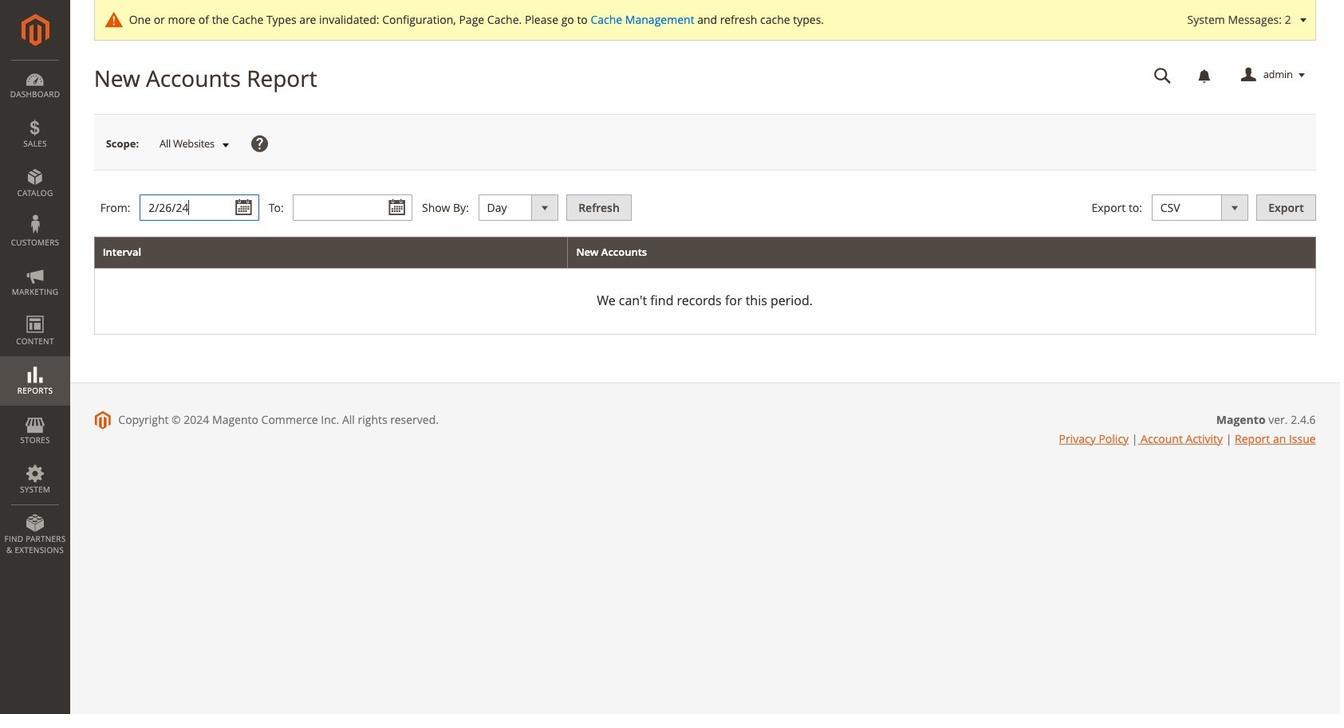 Task type: vqa. For each thing, say whether or not it's contained in the screenshot.
tab list
no



Task type: describe. For each thing, give the bounding box(es) containing it.
magento admin panel image
[[21, 14, 49, 46]]



Task type: locate. For each thing, give the bounding box(es) containing it.
None text field
[[140, 195, 259, 221]]

None text field
[[1143, 61, 1183, 89], [293, 195, 413, 221], [1143, 61, 1183, 89], [293, 195, 413, 221]]

menu bar
[[0, 60, 70, 564]]



